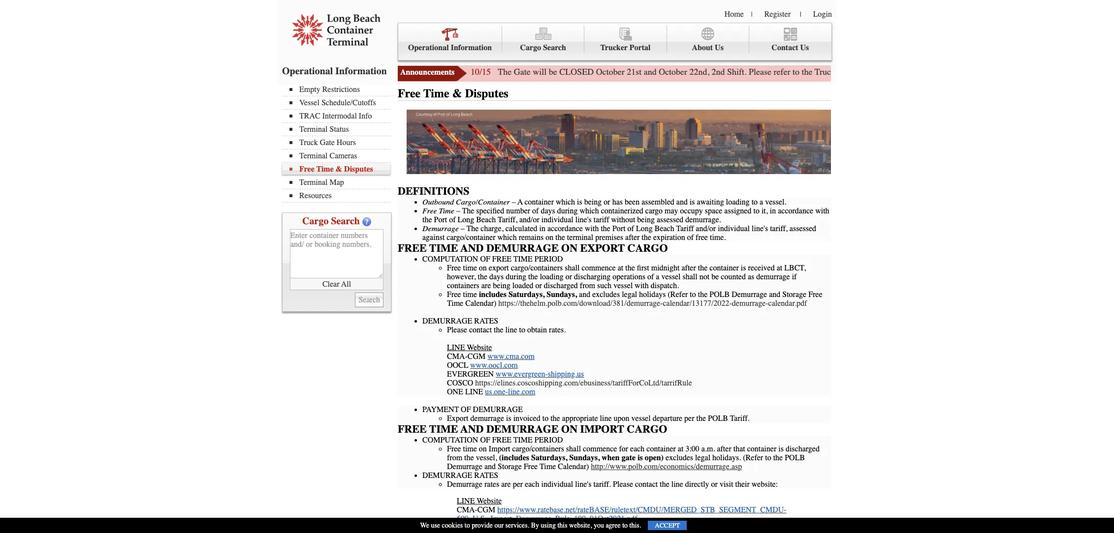 Task type: locate. For each thing, give the bounding box(es) containing it.
0 horizontal spatial hours
[[337, 138, 356, 147]]

empty restrictions link
[[290, 85, 391, 94]]

the left export
[[478, 273, 488, 282]]

specified
[[476, 207, 504, 216]]

2 horizontal spatial with
[[816, 207, 830, 216]]

of inside the free time and demurrage on export cargo computation of free time period
[[480, 255, 490, 264]]

0 vertical spatial rates
[[474, 317, 499, 326]]

to inside definitions​ outbound cargo/container – a container which is being or has been assembled and is awaiting loading to a vessel.
[[752, 198, 758, 207]]

awaiting
[[697, 198, 724, 207]]

0 vertical spatial demurrage
[[757, 273, 790, 282]]

& down announcements
[[452, 87, 462, 100]]

time up (includes
[[514, 436, 533, 445]]

definitions​ outbound cargo/container – a container which is being or has been assembled and is awaiting loading to a vessel.
[[398, 185, 787, 207]]

2 vertical spatial time
[[463, 445, 477, 454]]

1 vertical spatial legal
[[695, 454, 711, 463]]

operational
[[408, 43, 449, 52], [282, 66, 333, 77]]

1 horizontal spatial &
[[452, 87, 462, 100]]

0 horizontal spatial after
[[626, 233, 640, 242]]

0 vertical spatial computation
[[423, 255, 478, 264]]

on inside free time on export cargo/containers shall commence at the first midnight after the container is received at lbct, however, the days during the loading or discharging operations of a vessel shall not be counted as demurrage if containers are being loaded or discharged from such vessel with dispatch.
[[479, 264, 487, 273]]

cargo search down resources link
[[302, 216, 360, 227]]

1 horizontal spatial in
[[770, 207, 776, 216]]

the left terminal
[[556, 233, 565, 242]]

computation
[[423, 255, 478, 264], [423, 436, 478, 445]]

free right 'calendar.pdf' at the bottom right
[[809, 291, 823, 299]]

or left the has
[[604, 198, 611, 207]]

2 period from the top
[[535, 436, 563, 445]]

being up tariff
[[585, 198, 602, 207]]

the left charge,
[[467, 225, 479, 233]]

during
[[557, 207, 578, 216], [506, 273, 527, 282]]

1 vertical spatial each
[[525, 481, 540, 490]]

1 horizontal spatial menu bar
[[398, 23, 832, 61]]

during inside free time on export cargo/containers shall commence at the first midnight after the container is received at lbct, however, the days during the loading or discharging operations of a vessel shall not be counted as demurrage if containers are being loaded or discharged from such vessel with dispatch.
[[506, 273, 527, 282]]

gate left web
[[838, 66, 855, 77]]

free up the 'containers'
[[447, 264, 461, 273]]

sundays, left when
[[570, 454, 600, 463]]

upon
[[614, 415, 630, 424]]

line
[[447, 344, 465, 353], [465, 388, 483, 397], [457, 497, 475, 506]]

the for gate
[[498, 66, 512, 77]]

map
[[330, 178, 344, 187]]

calendar.pdf
[[769, 299, 807, 308]]

of for computation of free time period
[[480, 436, 490, 445]]

1 vertical spatial per
[[513, 481, 523, 490]]

resources link
[[290, 192, 391, 200]]

portal
[[630, 43, 651, 52]]

contact up https://www.ratebase.net/ratebase/ruletext/cmdu/merged_stb_segment_cmdu-
[[635, 481, 658, 490]]

demurrage rates down vessel,
[[423, 472, 499, 481]]

directly
[[685, 481, 710, 490]]

(includes saturdays, sundays, when gate is open)
[[499, 454, 666, 463]]

(refer
[[668, 291, 688, 299], [743, 454, 764, 463]]

loading right space
[[726, 198, 750, 207]]

0 horizontal spatial contact
[[469, 326, 492, 335]]

container inside free time on export cargo/containers shall commence at the first midnight after the container is received at lbct, however, the days during the loading or discharging operations of a vessel shall not be counted as demurrage if containers are being loaded or discharged from such vessel with dispatch.
[[710, 264, 739, 273]]

of up the holidays
[[648, 273, 654, 282]]

hours inside empty restrictions vessel schedule/cutoffs trac intermodal info terminal status truck gate hours terminal cameras free time & disputes terminal map resources
[[337, 138, 356, 147]]

which
[[556, 198, 575, 207], [580, 207, 599, 216], [498, 233, 517, 242]]

0 horizontal spatial operational information
[[282, 66, 387, 77]]

3 time from the top
[[463, 445, 477, 454]]

vessel
[[299, 99, 320, 107]]

1 us from the left
[[715, 43, 724, 52]]

– right free time
[[456, 207, 460, 216]]

cgm
[[468, 353, 486, 362], [478, 506, 496, 515]]

beach down may
[[655, 225, 675, 233]]

in inside – the charge, calculated in accordance with the port of long beach tariff and/or individual line's tariff, assessed against cargo/container which remains on the terminal premises after the expiration of free time.
[[540, 225, 546, 233]]

0 vertical spatial terminal
[[299, 125, 328, 134]]

0 vertical spatial cargo/containers
[[511, 264, 563, 273]]

line's inside – the charge, calculated in accordance with the port of long beach tariff and/or individual line's tariff, assessed against cargo/container which remains on the terminal premises after the expiration of free time.
[[752, 225, 768, 233]]

2 on from the top
[[562, 424, 578, 436]]

1 vertical spatial operational
[[282, 66, 333, 77]]

0 horizontal spatial operational
[[282, 66, 333, 77]]

days right a
[[541, 207, 555, 216]]

1 time from the top
[[463, 264, 477, 273]]

https://thehelm.polb.com/download/381/demurrage-calendar/13177/2022-demurrage-calendar.pdf link
[[499, 299, 807, 308]]

information
[[451, 43, 492, 52], [336, 66, 387, 77]]

2 time from the top
[[463, 291, 477, 299]]

0 vertical spatial discharged
[[544, 282, 578, 291]]

2 us from the left
[[801, 43, 809, 52]]

1 horizontal spatial calendar)
[[558, 463, 589, 472]]

sundays, down discharging
[[547, 291, 577, 299]]

disputes
[[465, 87, 509, 100], [344, 165, 373, 174]]

long down cargo
[[636, 225, 653, 233]]

on
[[546, 233, 554, 242], [479, 264, 487, 273], [479, 445, 487, 454]]

1 horizontal spatial line
[[600, 415, 612, 424]]

0 horizontal spatial port
[[434, 216, 447, 225]]

time
[[463, 264, 477, 273], [463, 291, 477, 299], [463, 445, 477, 454]]

demurrage left "if"
[[757, 273, 790, 282]]

the inside free time on import cargo/containers shall commence for each container at 3:00 a.m. after that container is discharged from the vessel,
[[465, 454, 474, 463]]

schedule/cutoffs
[[322, 99, 376, 107]]

(refer inside and excludes legal holidays (refer to the polb demurrage and storage free time calendar)
[[668, 291, 688, 299]]

time right (includes
[[540, 463, 556, 472]]

saturdays, right (includes
[[531, 454, 568, 463]]

a inside free time on export cargo/containers shall commence at the first midnight after the container is received at lbct, however, the days during the loading or discharging operations of a vessel shall not be counted as demurrage if containers are being loaded or discharged from such vessel with dispatch.
[[656, 273, 660, 282]]

accordance inside – the specified number of days during which containerized cargo may occupy space assigned to it, in accordance with the port of long beach tariff, and/or individual line's tariff without being assessed demurrage.
[[778, 207, 814, 216]]

and up "rates"
[[485, 463, 496, 472]]

0 horizontal spatial us
[[715, 43, 724, 52]]

port
[[434, 216, 447, 225], [613, 225, 626, 233]]

us for about us
[[715, 43, 724, 52]]

0 horizontal spatial are
[[482, 282, 491, 291]]

1 vertical spatial demurrage
[[471, 415, 504, 424]]

0 vertical spatial truck
[[815, 66, 836, 77]]

– inside – the specified number of days during which containerized cargo may occupy space assigned to it, in accordance with the port of long beach tariff, and/or individual line's tariff without being assessed demurrage.
[[456, 207, 460, 216]]

time inside payment of demurrage export demurrage is invoiced to the appropriate line upon vessel departure per the polb tariff. free time and demurrage on import cargo
[[429, 424, 458, 436]]

contact down includes
[[469, 326, 492, 335]]

cargo/containers for import
[[512, 445, 564, 454]]

excludes
[[593, 291, 620, 299], [666, 454, 693, 463]]

period inside the free time and demurrage on export cargo computation of free time period
[[535, 255, 563, 264]]

export
[[447, 415, 469, 424]]

in inside – the specified number of days during which containerized cargo may occupy space assigned to it, in accordance with the port of long beach tariff, and/or individual line's tariff without being assessed demurrage.
[[770, 207, 776, 216]]

the
[[498, 66, 512, 77], [462, 207, 474, 216], [467, 225, 479, 233]]

0 horizontal spatial legal
[[622, 291, 637, 299]]

1 demurrage rates from the top
[[423, 317, 499, 326]]

the inside and excludes legal holidays (refer to the polb demurrage and storage free time calendar)
[[698, 291, 708, 299]]

to inside and excludes legal holidays (refer to the polb demurrage and storage free time calendar)
[[690, 291, 696, 299]]

cargo
[[628, 242, 668, 255], [627, 424, 668, 436]]

login
[[814, 10, 832, 19]]

cargo inside payment of demurrage export demurrage is invoiced to the appropriate line upon vessel departure per the polb tariff. free time and demurrage on import cargo
[[627, 424, 668, 436]]

1 horizontal spatial hours
[[857, 66, 879, 77]]

at inside free time on import cargo/containers shall commence for each container at 3:00 a.m. after that container is discharged from the vessel,
[[678, 445, 684, 454]]

with inside – the charge, calculated in accordance with the port of long beach tariff and/or individual line's tariff, assessed against cargo/container which remains on the terminal premises after the expiration of free time.
[[585, 225, 599, 233]]

line
[[506, 326, 517, 335], [600, 415, 612, 424], [672, 481, 683, 490]]

discharging
[[574, 273, 611, 282]]

and inside excludes legal holidays. (refer to the polb demurrage and storage free time calendar)
[[485, 463, 496, 472]]

is left open)
[[638, 454, 643, 463]]

obtain
[[528, 326, 547, 335]]

2 vertical spatial the
[[467, 225, 479, 233]]

for right details
[[998, 66, 1008, 77]]

2 vertical spatial after
[[717, 445, 732, 454]]

container inside definitions​ outbound cargo/container – a container which is being or has been assembled and is awaiting loading to a vessel.
[[525, 198, 554, 207]]

during inside – the specified number of days during which containerized cargo may occupy space assigned to it, in accordance with the port of long beach tariff, and/or individual line's tariff without being assessed demurrage.
[[557, 207, 578, 216]]

the down "http://www.polb.com/economics/demurrage.asp" link
[[660, 481, 670, 490]]

2 vertical spatial line
[[672, 481, 683, 490]]

website for line website
[[477, 497, 502, 506]]

https://elines.coscoshipping.com/ebusiness/tariffforcoltd/tarrifrule
[[475, 379, 692, 388]]

0 vertical spatial website
[[467, 344, 492, 353]]

polb inside and excludes legal holidays (refer to the polb demurrage and storage free time calendar)
[[710, 291, 730, 299]]

demurrage inside the free time and demurrage on export cargo computation of free time period
[[487, 242, 559, 255]]

0 vertical spatial storage
[[783, 291, 807, 299]]

legal
[[622, 291, 637, 299], [695, 454, 711, 463]]

free time on import cargo/containers shall commence for each container at 3:00 a.m. after that container is discharged from the vessel,
[[447, 445, 820, 463]]

beach down cargo/container
[[476, 216, 496, 225]]

in
[[770, 207, 776, 216], [540, 225, 546, 233]]

provide
[[472, 522, 493, 530]]

and inside payment of demurrage export demurrage is invoiced to the appropriate line upon vessel departure per the polb tariff. free time and demurrage on import cargo
[[461, 424, 484, 436]]

from inside free time on import cargo/containers shall commence for each container at 3:00 a.m. after that container is discharged from the vessel,
[[447, 454, 463, 463]]

22nd,
[[690, 66, 710, 77]]

polb inside payment of demurrage export demurrage is invoiced to the appropriate line upon vessel departure per the polb tariff. free time and demurrage on import cargo
[[708, 415, 728, 424]]

commence for at
[[582, 264, 616, 273]]

us inside 'link'
[[715, 43, 724, 52]]

1 rates from the top
[[474, 317, 499, 326]]

per right departure
[[685, 415, 695, 424]]

hours
[[857, 66, 879, 77], [337, 138, 356, 147]]

0 horizontal spatial which
[[498, 233, 517, 242]]

line left obtain
[[506, 326, 517, 335]]

contact us link
[[750, 26, 832, 53]]

from left the such
[[580, 282, 595, 291]]

1 vertical spatial time
[[463, 291, 477, 299]]

1 vertical spatial on
[[562, 424, 578, 436]]

oocl up cosco at the bottom left of the page
[[447, 362, 469, 370]]

the inside – the charge, calculated in accordance with the port of long beach tariff and/or individual line's tariff, assessed against cargo/container which remains on the terminal premises after the expiration of free time.
[[467, 225, 479, 233]]

1 horizontal spatial (refer
[[743, 454, 764, 463]]

1 vertical spatial terminal
[[299, 152, 328, 161]]

1 vertical spatial loading
[[540, 273, 564, 282]]

are right "rates"
[[501, 481, 511, 490]]

web
[[881, 66, 896, 77]]

of inside payment of demurrage export demurrage is invoiced to the appropriate line upon vessel departure per the polb tariff. free time and demurrage on import cargo
[[461, 406, 471, 415]]

1 vertical spatial search
[[331, 216, 360, 227]]

cargo search up will in the top of the page
[[520, 43, 566, 52]]

assessed inside – the specified number of days during which containerized cargo may occupy space assigned to it, in accordance with the port of long beach tariff, and/or individual line's tariff without being assessed demurrage.
[[657, 216, 684, 225]]

website for line website cma-cgm www.cma.com oocl www.oocl.com evergreen www.evergreen-shipping.us cosco https://elines.coscoshipping.com/ebusiness/tariffforcoltd/tarrifrule one line us.one-line.com
[[467, 344, 492, 353]]

1 vertical spatial are
[[501, 481, 511, 490]]

period down invoiced
[[535, 436, 563, 445]]

1 vertical spatial disputes
[[344, 165, 373, 174]]

2 vertical spatial with
[[635, 282, 649, 291]]

on inside free time on import cargo/containers shall commence for each container at 3:00 a.m. after that container is discharged from the vessel,
[[479, 445, 487, 454]]

shall inside free time on import cargo/containers shall commence for each container at 3:00 a.m. after that container is discharged from the vessel,
[[566, 445, 581, 454]]

which inside – the specified number of days during which containerized cargo may occupy space assigned to it, in accordance with the port of long beach tariff, and/or individual line's tariff without being assessed demurrage.
[[580, 207, 599, 216]]

demurrage inside payment of demurrage export demurrage is invoiced to the appropriate line upon vessel departure per the polb tariff. free time and demurrage on import cargo
[[471, 415, 504, 424]]

commence inside free time on export cargo/containers shall commence at the first midnight after the container is received at lbct, however, the days during the loading or discharging operations of a vessel shall not be counted as demurrage if containers are being loaded or discharged from such vessel with dispatch.
[[582, 264, 616, 273]]

0 vertical spatial information
[[451, 43, 492, 52]]

1 vertical spatial on
[[479, 264, 487, 273]]

computation inside the free time and demurrage on export cargo computation of free time period
[[423, 255, 478, 264]]

1 horizontal spatial from
[[580, 282, 595, 291]]

computation up however,
[[423, 255, 478, 264]]

saturdays, right includes
[[509, 291, 545, 299]]

time inside free time on export cargo/containers shall commence at the first midnight after the container is received at lbct, however, the days during the loading or discharging operations of a vessel shall not be counted as demurrage if containers are being loaded or discharged from such vessel with dispatch.
[[463, 264, 477, 273]]

please
[[749, 66, 772, 77], [447, 326, 467, 335], [613, 481, 633, 490]]

1 horizontal spatial october
[[659, 66, 688, 77]]

1 computation from the top
[[423, 255, 478, 264]]

website down "rates"
[[477, 497, 502, 506]]

the down the free time and demurrage on export cargo computation of free time period
[[529, 273, 538, 282]]

or inside definitions​ outbound cargo/container – a container which is being or has been assembled and is awaiting loading to a vessel.
[[604, 198, 611, 207]]

0 vertical spatial please
[[749, 66, 772, 77]]

on up (includes saturdays, sundays, when gate is open)
[[562, 424, 578, 436]]

0 vertical spatial (refer
[[668, 291, 688, 299]]

line inside payment of demurrage export demurrage is invoiced to the appropriate line upon vessel departure per the polb tariff. free time and demurrage on import cargo
[[600, 415, 612, 424]]

week.
[[1024, 66, 1045, 77]]

10/15
[[471, 66, 491, 77]]

1 vertical spatial polb
[[708, 415, 728, 424]]

is left invoiced
[[506, 415, 512, 424]]

2 and from the top
[[461, 424, 484, 436]]

2 october from the left
[[659, 66, 688, 77]]

1 vertical spatial cargo
[[302, 216, 329, 227]]

1 horizontal spatial accordance
[[778, 207, 814, 216]]

the left the specified
[[462, 207, 474, 216]]

storage down "if"
[[783, 291, 807, 299]]

0 vertical spatial be
[[549, 66, 557, 77]]

3 terminal from the top
[[299, 178, 328, 187]]

1 horizontal spatial us
[[801, 43, 809, 52]]

on inside the free time and demurrage on export cargo computation of free time period
[[562, 242, 578, 255]]

during up terminal
[[557, 207, 578, 216]]

please right tariff.
[[613, 481, 633, 490]]

from left vessel,
[[447, 454, 463, 463]]

without
[[611, 216, 636, 225]]

long inside – the specified number of days during which containerized cargo may occupy space assigned to it, in accordance with the port of long beach tariff, and/or individual line's tariff without being assessed demurrage.
[[458, 216, 474, 225]]

vessel schedule/cutoffs link
[[290, 99, 391, 107]]

menu bar containing empty restrictions
[[282, 84, 396, 203]]

container right that
[[748, 445, 777, 454]]

rates down includes
[[474, 317, 499, 326]]

free time on export cargo/containers shall commence at the first midnight after the container is received at lbct, however, the days during the loading or discharging operations of a vessel shall not be counted as demurrage if containers are being loaded or discharged from such vessel with dispatch.
[[447, 264, 806, 291]]

rates down vessel,
[[474, 472, 499, 481]]

0 horizontal spatial |
[[752, 10, 753, 19]]

on right remains
[[546, 233, 554, 242]]

excludes inside excludes legal holidays. (refer to the polb demurrage and storage free time calendar)
[[666, 454, 693, 463]]

and/or
[[520, 216, 540, 225], [696, 225, 716, 233]]

clear all button
[[290, 279, 384, 291]]

1 horizontal spatial days
[[541, 207, 555, 216]]

1 vertical spatial &
[[336, 165, 342, 174]]

www.cma.com
[[488, 353, 535, 362]]

all
[[341, 280, 351, 289]]

1 and from the top
[[461, 242, 484, 255]]

or right loaded
[[536, 282, 542, 291]]

free
[[398, 242, 427, 255], [492, 255, 512, 264], [398, 424, 427, 436], [492, 436, 512, 445]]

to
[[793, 66, 800, 77], [752, 198, 758, 207], [754, 207, 760, 216], [690, 291, 696, 299], [519, 326, 526, 335], [543, 415, 549, 424], [765, 454, 772, 463], [465, 522, 470, 530], [623, 522, 628, 530]]

terminal down trac
[[299, 125, 328, 134]]

terminal
[[567, 233, 594, 242]]

0 vertical spatial &
[[452, 87, 462, 100]]

0 vertical spatial excludes
[[593, 291, 620, 299]]

vessel right upon
[[632, 415, 651, 424]]

0 vertical spatial search
[[543, 43, 566, 52]]

1 horizontal spatial operational
[[408, 43, 449, 52]]

excludes right open)
[[666, 454, 693, 463]]

1 period from the top
[[535, 255, 563, 264]]

line up 'cookies'
[[457, 497, 475, 506]]

calendar) inside and excludes legal holidays (refer to the polb demurrage and storage free time calendar)
[[466, 299, 497, 308]]

– inside – the charge, calculated in accordance with the port of long beach tariff and/or individual line's tariff, assessed against cargo/container which remains on the terminal premises after the expiration of free time.
[[461, 225, 465, 233]]

clear
[[323, 280, 340, 289]]

2 computation from the top
[[423, 436, 478, 445]]

status
[[330, 125, 349, 134]]

cgm up 'provide'
[[478, 506, 496, 515]]

0 horizontal spatial with
[[585, 225, 599, 233]]

and/or inside – the specified number of days during which containerized cargo may occupy space assigned to it, in accordance with the port of long beach tariff, and/or individual line's tariff without being assessed demurrage.
[[520, 216, 540, 225]]

may
[[665, 207, 679, 216]]

time
[[424, 87, 450, 100], [317, 165, 334, 174], [439, 207, 454, 216], [447, 299, 464, 308], [540, 463, 556, 472]]

legal inside and excludes legal holidays (refer to the polb demurrage and storage free time calendar)
[[622, 291, 637, 299]]

0 vertical spatial www.oocl.com
[[470, 362, 518, 370]]

1 vertical spatial being
[[638, 216, 655, 225]]

0 vertical spatial cgm
[[468, 353, 486, 362]]

storage inside excludes legal holidays. (refer to the polb demurrage and storage free time calendar)
[[498, 463, 522, 472]]

0 horizontal spatial accordance
[[548, 225, 583, 233]]

2 horizontal spatial please
[[749, 66, 772, 77]]

1 horizontal spatial |
[[800, 10, 802, 19]]

1 vertical spatial rates
[[474, 472, 499, 481]]

demurrage inside excludes legal holidays. (refer to the polb demurrage and storage free time calendar)
[[447, 463, 483, 472]]

per
[[685, 415, 695, 424], [513, 481, 523, 490]]

demurrage inside free time on export cargo/containers shall commence at the first midnight after the container is received at lbct, however, the days during the loading or discharging operations of a vessel shall not be counted as demurrage if containers are being loaded or discharged from such vessel with dispatch.
[[757, 273, 790, 282]]

import
[[580, 424, 625, 436]]

0 vertical spatial loading
[[726, 198, 750, 207]]

details
[[973, 66, 996, 77]]

to inside – the specified number of days during which containerized cargo may occupy space assigned to it, in accordance with the port of long beach tariff, and/or individual line's tariff without being assessed demurrage.
[[754, 207, 760, 216]]

commence inside free time on import cargo/containers shall commence for each container at 3:00 a.m. after that container is discharged from the vessel,
[[583, 445, 617, 454]]

on
[[562, 242, 578, 255], [562, 424, 578, 436]]

commence up the such
[[582, 264, 616, 273]]

accordance up tariff, on the right top
[[778, 207, 814, 216]]

polb
[[710, 291, 730, 299], [708, 415, 728, 424], [785, 454, 805, 463]]

1 vertical spatial line
[[600, 415, 612, 424]]

operational up empty
[[282, 66, 333, 77]]

from inside free time on export cargo/containers shall commence at the first midnight after the container is received at lbct, however, the days during the loading or discharging operations of a vessel shall not be counted as demurrage if containers are being loaded or discharged from such vessel with dispatch.
[[580, 282, 595, 291]]

0 horizontal spatial (refer
[[668, 291, 688, 299]]

& inside empty restrictions vessel schedule/cutoffs trac intermodal info terminal status truck gate hours terminal cameras free time & disputes terminal map resources
[[336, 165, 342, 174]]

menu bar
[[398, 23, 832, 61], [282, 84, 396, 203]]

0 vertical spatial cma-
[[447, 353, 468, 362]]

truck gate hours link
[[290, 138, 391, 147]]

with down first
[[635, 282, 649, 291]]

the left without
[[601, 225, 611, 233]]

is left awaiting
[[690, 198, 695, 207]]

truck
[[815, 66, 836, 77], [299, 138, 318, 147]]

operational information up empty restrictions link
[[282, 66, 387, 77]]

is left as
[[741, 264, 746, 273]]

when
[[602, 454, 620, 463]]

1 vertical spatial storage
[[498, 463, 522, 472]]

0 horizontal spatial storage
[[498, 463, 522, 472]]

1 horizontal spatial storage
[[783, 291, 807, 299]]

the inside – the specified number of days during which containerized cargo may occupy space assigned to it, in accordance with the port of long beach tariff, and/or individual line's tariff without being assessed demurrage.
[[423, 216, 432, 225]]

1 horizontal spatial long
[[636, 225, 653, 233]]

0 horizontal spatial –
[[456, 207, 460, 216]]

free
[[398, 87, 421, 100], [299, 165, 315, 174], [423, 207, 437, 216], [447, 264, 461, 273], [447, 291, 461, 299], [809, 291, 823, 299], [447, 445, 461, 454], [524, 463, 538, 472]]

individual up terminal
[[542, 216, 574, 225]]

with up export
[[585, 225, 599, 233]]

operational information up announcements
[[408, 43, 492, 52]]

cookies
[[442, 522, 463, 530]]

demurrage
[[487, 242, 559, 255], [423, 317, 473, 326], [473, 406, 523, 415], [487, 424, 559, 436], [423, 472, 473, 481]]

tariff.
[[594, 481, 611, 490]]

on inside – the charge, calculated in accordance with the port of long beach tariff and/or individual line's tariff, assessed against cargo/container which remains on the terminal premises after the expiration of free time.
[[546, 233, 554, 242]]

1 on from the top
[[562, 242, 578, 255]]

time down 'payment'
[[429, 424, 458, 436]]

www.cma.com link
[[488, 353, 535, 362]]

website inside the line website cma-cgm www.cma.com oocl www.oocl.com evergreen www.evergreen-shipping.us cosco https://elines.coscoshipping.com/ebusiness/tariffforcoltd/tarrifrule one line us.one-line.com
[[467, 344, 492, 353]]

being down the "assembled" at right top
[[638, 216, 655, 225]]

Enter container numbers and/ or booking numbers.  text field
[[290, 230, 384, 279]]

a left vessel.
[[760, 198, 764, 207]]

1 vertical spatial excludes
[[666, 454, 693, 463]]

2 vertical spatial line
[[457, 497, 475, 506]]

closed
[[560, 66, 594, 77]]

disputes inside empty restrictions vessel schedule/cutoffs trac intermodal info terminal status truck gate hours terminal cameras free time & disputes terminal map resources
[[344, 165, 373, 174]]

line for line website
[[457, 497, 475, 506]]

port inside – the specified number of days during which containerized cargo may occupy space assigned to it, in accordance with the port of long beach tariff, and/or individual line's tariff without being assessed demurrage.
[[434, 216, 447, 225]]

and right 21st
[[644, 66, 657, 77]]

free inside and excludes legal holidays (refer to the polb demurrage and storage free time calendar)
[[809, 291, 823, 299]]

assessed
[[657, 216, 684, 225], [790, 225, 817, 233]]

disputes down 10/15
[[465, 87, 509, 100]]

1 vertical spatial (refer
[[743, 454, 764, 463]]

0 horizontal spatial from
[[447, 454, 463, 463]]

2 horizontal spatial which
[[580, 207, 599, 216]]

october
[[596, 66, 625, 77], [659, 66, 688, 77]]

cma- up evergreen
[[447, 353, 468, 362]]

2 vertical spatial polb
[[785, 454, 805, 463]]

cosco
[[447, 379, 473, 388]]

shall
[[565, 264, 580, 273], [683, 273, 698, 282], [566, 445, 581, 454]]

menu bar containing operational information
[[398, 23, 832, 61]]

and
[[461, 242, 484, 255], [461, 424, 484, 436]]

None submit
[[355, 293, 384, 308]]

excludes inside and excludes legal holidays (refer to the polb demurrage and storage free time calendar)
[[593, 291, 620, 299]]

0 vertical spatial gate
[[956, 66, 971, 77]]

on left export
[[562, 242, 578, 255]]

container right a
[[525, 198, 554, 207]]

1 horizontal spatial during
[[557, 207, 578, 216]]

time down however,
[[463, 291, 477, 299]]

october left 21st
[[596, 66, 625, 77]]

1 horizontal spatial after
[[682, 264, 696, 273]]

free down announcements
[[398, 87, 421, 100]]

on for export
[[479, 264, 487, 273]]

line left directly
[[672, 481, 683, 490]]

to inside payment of demurrage export demurrage is invoiced to the appropriate line upon vessel departure per the polb tariff. free time and demurrage on import cargo
[[543, 415, 549, 424]]

0 horizontal spatial discharged
[[544, 282, 578, 291]]

1 vertical spatial and
[[461, 424, 484, 436]]

free up resources
[[299, 165, 315, 174]]

time inside free time on import cargo/containers shall commence for each container at 3:00 a.m. after that container is discharged from the vessel,
[[463, 445, 477, 454]]

individual inside – the charge, calculated in accordance with the port of long beach tariff and/or individual line's tariff, assessed against cargo/container which remains on the terminal premises after the expiration of free time.
[[718, 225, 750, 233]]

and right demurrage- at the bottom of the page
[[769, 291, 781, 299]]

excludes down discharging
[[593, 291, 620, 299]]

cargo search link
[[502, 26, 585, 53]]

1 horizontal spatial discharged
[[786, 445, 820, 454]]

tariff
[[594, 216, 609, 225]]



Task type: vqa. For each thing, say whether or not it's contained in the screenshot.
not on the bottom right of page
yes



Task type: describe. For each thing, give the bounding box(es) containing it.
a inside definitions​ outbound cargo/container – a container which is being or has been assembled and is awaiting loading to a vessel.
[[760, 198, 764, 207]]

cma- inside the line website cma-cgm www.cma.com oocl www.oocl.com evergreen www.evergreen-shipping.us cosco https://elines.coscoshipping.com/ebusiness/tariffforcoltd/tarrifrule one line us.one-line.com
[[447, 353, 468, 362]]

free time & disputes
[[398, 87, 509, 100]]

shall for first
[[565, 264, 580, 273]]

charge,
[[481, 225, 504, 233]]

free time and demurrage on export cargo computation of free time period
[[398, 242, 668, 264]]

1 horizontal spatial truck
[[815, 66, 836, 77]]

shift.
[[728, 66, 747, 77]]

demurrage down us.one-
[[473, 406, 523, 415]]

rates
[[485, 481, 500, 490]]

time inside empty restrictions vessel schedule/cutoffs trac intermodal info terminal status truck gate hours terminal cameras free time & disputes terminal map resources
[[317, 165, 334, 174]]

after inside – the charge, calculated in accordance with the port of long beach tariff and/or individual line's tariff, assessed against cargo/container which remains on the terminal premises after the expiration of free time.
[[626, 233, 640, 242]]

be inside free time on export cargo/containers shall commence at the first midnight after the container is received at lbct, however, the days during the loading or discharging operations of a vessel shall not be counted as demurrage if containers are being loaded or discharged from such vessel with dispatch.
[[712, 273, 719, 282]]

cargo/containers for export
[[511, 264, 563, 273]]

is inside payment of demurrage export demurrage is invoiced to the appropriate line upon vessel departure per the polb tariff. free time and demurrage on import cargo
[[506, 415, 512, 424]]

terminal cameras link
[[290, 152, 391, 161]]

2 rates from the top
[[474, 472, 499, 481]]

21st
[[627, 66, 642, 77]]

excludes legal holidays. (refer to the polb demurrage and storage free time calendar)
[[447, 454, 805, 472]]

cameras
[[330, 152, 357, 161]]

and/or inside – the charge, calculated in accordance with the port of long beach tariff and/or individual line's tariff, assessed against cargo/container which remains on the terminal premises after the expiration of free time.
[[696, 225, 716, 233]]

the left first
[[626, 264, 635, 273]]

https://elines.coscoshipping.com/ebusiness/tariffforcoltd/tarrifrule link
[[475, 379, 692, 388]]

1 vertical spatial information
[[336, 66, 387, 77]]

free up (includes
[[492, 436, 512, 445]]

1 vertical spatial saturdays,
[[531, 454, 568, 463]]

0 horizontal spatial please
[[447, 326, 467, 335]]

https://thehelm.polb.com/download/381/demurrage-
[[499, 299, 663, 308]]

us.one-
[[485, 388, 508, 397]]

1 horizontal spatial gate
[[956, 66, 971, 77]]

occupy
[[680, 207, 703, 216]]

empty restrictions vessel schedule/cutoffs trac intermodal info terminal status truck gate hours terminal cameras free time & disputes terminal map resources
[[299, 85, 376, 200]]

cargo/container
[[447, 233, 496, 242]]

by
[[531, 522, 539, 530]]

1 terminal from the top
[[299, 125, 328, 134]]

tariff.
[[730, 415, 750, 424]]

and excludes legal holidays (refer to the polb demurrage and storage free time calendar)
[[447, 291, 823, 308]]

been
[[625, 198, 640, 207]]

us for contact us
[[801, 43, 809, 52]]

0 horizontal spatial be
[[549, 66, 557, 77]]

2 vertical spatial please
[[613, 481, 633, 490]]

the left expiration
[[642, 233, 652, 242]]

time for free time includes saturdays, sundays,
[[463, 291, 477, 299]]

expiration
[[654, 233, 685, 242]]

container up "http://www.polb.com/economics/demurrage.asp" link
[[647, 445, 676, 454]]

accept button
[[648, 522, 687, 531]]

days inside – the specified number of days during which containerized cargo may occupy space assigned to it, in accordance with the port of long beach tariff, and/or individual line's tariff without being assessed demurrage.
[[541, 207, 555, 216]]

cma-cgm
[[457, 506, 498, 515]]

time inside excludes legal holidays. (refer to the polb demurrage and storage free time calendar)
[[540, 463, 556, 472]]

time up however,
[[429, 242, 458, 255]]

which inside definitions​ outbound cargo/container – a container which is being or has been assembled and is awaiting loading to a vessel.
[[556, 198, 575, 207]]

0 vertical spatial hours
[[857, 66, 879, 77]]

against
[[423, 233, 445, 242]]

operational inside operational information "link"
[[408, 43, 449, 52]]

– for specified
[[456, 207, 460, 216]]

https://www.ratebase.net/ratebase/ruletext/cmdu/merged_stb_segment_cmdu-
[[498, 506, 787, 515]]

one
[[447, 388, 463, 397]]

intermodal
[[322, 112, 357, 121]]

0 horizontal spatial cargo
[[302, 216, 329, 227]]

calendar/13177/2022-
[[663, 299, 732, 308]]

to inside excludes legal holidays. (refer to the polb demurrage and storage free time calendar)
[[765, 454, 772, 463]]

free inside free time on export cargo/containers shall commence at the first midnight after the container is received at lbct, however, the days during the loading or discharging operations of a vessel shall not be counted as demurrage if containers are being loaded or discharged from such vessel with dispatch.
[[447, 264, 461, 273]]

cargo inside the free time and demurrage on export cargo computation of free time period
[[628, 242, 668, 255]]

time inside and excludes legal holidays (refer to the polb demurrage and storage free time calendar)
[[447, 299, 464, 308]]

is inside free time on export cargo/containers shall commence at the first midnight after the container is received at lbct, however, the days during the loading or discharging operations of a vessel shall not be counted as demurrage if containers are being loaded or discharged from such vessel with dispatch.
[[741, 264, 746, 273]]

shipping.us
[[548, 370, 584, 379]]

tariff,
[[498, 216, 518, 225]]

0 horizontal spatial cargo search
[[302, 216, 360, 227]]

– for charge,
[[461, 225, 465, 233]]

1 october from the left
[[596, 66, 625, 77]]

beach inside – the specified number of days during which containerized cargo may occupy space assigned to it, in accordance with the port of long beach tariff, and/or individual line's tariff without being assessed demurrage.
[[476, 216, 496, 225]]

commence for for
[[583, 445, 617, 454]]

is inside free time on import cargo/containers shall commence for each container at 3:00 a.m. after that container is discharged from the vessel,
[[779, 445, 784, 454]]

use
[[431, 522, 440, 530]]

time down remains
[[514, 255, 533, 264]]

which inside – the charge, calculated in accordance with the port of long beach tariff and/or individual line's tariff, assessed against cargo/container which remains on the terminal premises after the expiration of free time.
[[498, 233, 517, 242]]

long inside – the charge, calculated in accordance with the port of long beach tariff and/or individual line's tariff, assessed against cargo/container which remains on the terminal premises after the expiration of free time.
[[636, 225, 653, 233]]

using
[[541, 522, 556, 530]]

containerized
[[601, 207, 644, 216]]

with inside – the specified number of days during which containerized cargo may occupy space assigned to it, in accordance with the port of long beach tariff, and/or individual line's tariff without being assessed demurrage.
[[816, 207, 830, 216]]

2 | from the left
[[800, 10, 802, 19]]

vessel right the such
[[614, 282, 633, 291]]

of for payment of demurrage export demurrage is invoiced to the appropriate line upon vessel departure per the polb tariff. free time and demurrage on import cargo
[[461, 406, 471, 415]]

refer
[[774, 66, 791, 77]]

1 horizontal spatial cargo search
[[520, 43, 566, 52]]

demurrage up line website at the bottom left
[[423, 472, 473, 481]]

2 demurrage rates from the top
[[423, 472, 499, 481]]

each inside free time on import cargo/containers shall commence for each container at 3:00 a.m. after that container is discharged from the vessel,
[[630, 445, 645, 454]]

1 vertical spatial line
[[465, 388, 483, 397]]

holidays.
[[713, 454, 741, 463]]

agree
[[606, 522, 621, 530]]

free down "definitions​"
[[423, 207, 437, 216]]

2 terminal from the top
[[299, 152, 328, 161]]

demurrage.
[[686, 216, 721, 225]]

being inside – the specified number of days during which containerized cargo may occupy space assigned to it, in accordance with the port of long beach tariff, and/or individual line's tariff without being assessed demurrage.
[[638, 216, 655, 225]]

you
[[594, 522, 604, 530]]

0 vertical spatial sundays,
[[547, 291, 577, 299]]

being inside free time on export cargo/containers shall commence at the first midnight after the container is received at lbct, however, the days during the loading or discharging operations of a vessel shall not be counted as demurrage if containers are being loaded or discharged from such vessel with dispatch.
[[493, 282, 511, 291]]

1 vertical spatial contact
[[635, 481, 658, 490]]

assembled
[[642, 198, 675, 207]]

https://www.ratebase.net/ratebase/ruletext/cmdu/merged_stb_segment_cmdu- 500_u.s._import_demurrage_rule_100_01oct2021.pdf
[[457, 506, 787, 524]]

of down 'containerized'
[[628, 225, 634, 233]]

a.m.
[[702, 445, 715, 454]]

about us
[[692, 43, 724, 52]]

or left the visit
[[711, 481, 718, 490]]

the up www.cma.com "link"
[[494, 326, 504, 335]]

the down free
[[698, 264, 708, 273]]

1 vertical spatial operational information
[[282, 66, 387, 77]]

the left week.
[[1011, 66, 1021, 77]]

discharged inside free time on export cargo/containers shall commence at the first midnight after the container is received at lbct, however, the days during the loading or discharging operations of a vessel shall not be counted as demurrage if containers are being loaded or discharged from such vessel with dispatch.
[[544, 282, 578, 291]]

vessel,
[[476, 454, 497, 463]]

1 vertical spatial www.oocl.com
[[480, 524, 528, 533]]

definitions​
[[398, 185, 470, 198]]

time down announcements
[[424, 87, 450, 100]]

as
[[748, 273, 755, 282]]

0 vertical spatial cargo
[[520, 43, 541, 52]]

appropriate
[[562, 415, 598, 424]]

(refer inside excludes legal holidays. (refer to the polb demurrage and storage free time calendar)
[[743, 454, 764, 463]]

services.
[[506, 522, 530, 530]]

operational information inside "link"
[[408, 43, 492, 52]]

500_u.s._import_demurrage_rule_100_01oct2021.pdf
[[457, 515, 638, 524]]

cargo/container
[[456, 198, 510, 207]]

computation of free time period
[[423, 436, 563, 445]]

demurrage rates are per each individual line's tariff.  please contact the line directly or visit their website:
[[447, 481, 778, 490]]

shall left not
[[683, 273, 698, 282]]

the inside excludes legal holidays. (refer to the polb demurrage and storage free time calendar)
[[774, 454, 783, 463]]

2 horizontal spatial for
[[998, 66, 1008, 77]]

about
[[692, 43, 713, 52]]

1 | from the left
[[752, 10, 753, 19]]

time for free time on export cargo/containers shall commence at the first midnight after the container is received at lbct, however, the days during the loading or discharging operations of a vessel shall not be counted as demurrage if containers are being loaded or discharged from such vessel with dispatch.
[[463, 264, 477, 273]]

of left free
[[687, 233, 694, 242]]

empty
[[299, 85, 320, 94]]

on inside payment of demurrage export demurrage is invoiced to the appropriate line upon vessel departure per the polb tariff. free time and demurrage on import cargo
[[562, 424, 578, 436]]

or left discharging
[[566, 273, 572, 282]]

– inside definitions​ outbound cargo/container – a container which is being or has been assembled and is awaiting loading to a vessel.
[[512, 198, 516, 207]]

1 vertical spatial www.oocl.com link
[[480, 524, 528, 533]]

operations
[[613, 273, 646, 282]]

line's inside – the specified number of days during which containerized cargo may occupy space assigned to it, in accordance with the port of long beach tariff, and/or individual line's tariff without being assessed demurrage.
[[576, 216, 592, 225]]

0 horizontal spatial line
[[506, 326, 517, 335]]

contact us
[[772, 43, 809, 52]]

us.one-line.com link
[[485, 388, 536, 397]]

of down outbound
[[449, 216, 456, 225]]

after inside free time on import cargo/containers shall commence for each container at 3:00 a.m. after that container is discharged from the vessel,
[[717, 445, 732, 454]]

time for free time on import cargo/containers shall commence for each container at 3:00 a.m. after that container is discharged from the vessel,
[[463, 445, 477, 454]]

demurrage up (includes
[[487, 424, 559, 436]]

free inside empty restrictions vessel schedule/cutoffs trac intermodal info terminal status truck gate hours terminal cameras free time & disputes terminal map resources
[[299, 165, 315, 174]]

free inside excludes legal holidays. (refer to the polb demurrage and storage free time calendar)
[[524, 463, 538, 472]]

free inside free time on import cargo/containers shall commence for each container at 3:00 a.m. after that container is discharged from the vessel,
[[447, 445, 461, 454]]

0 vertical spatial contact
[[469, 326, 492, 335]]

demurrage inside and excludes legal holidays (refer to the polb demurrage and storage free time calendar)
[[732, 291, 767, 299]]

midnight
[[651, 264, 680, 273]]

it,
[[762, 207, 768, 216]]

holidays
[[639, 291, 666, 299]]

a
[[518, 198, 523, 207]]

about us link
[[667, 26, 750, 53]]

with inside free time on export cargo/containers shall commence at the first midnight after the container is received at lbct, however, the days during the loading or discharging operations of a vessel shall not be counted as demurrage if containers are being loaded or discharged from such vessel with dispatch.
[[635, 282, 649, 291]]

line's left tariff.
[[575, 481, 592, 490]]

of inside free time on export cargo/containers shall commence at the first midnight after the container is received at lbct, however, the days during the loading or discharging operations of a vessel shall not be counted as demurrage if containers are being loaded or discharged from such vessel with dispatch.
[[648, 273, 654, 282]]

the up the a.m. at the right bottom of page
[[697, 415, 706, 424]]

2 horizontal spatial at
[[777, 264, 783, 273]]

polb inside excludes legal holidays. (refer to the polb demurrage and storage free time calendar)
[[785, 454, 805, 463]]

of right number
[[532, 207, 539, 216]]

oocl inside the line website cma-cgm www.cma.com oocl www.oocl.com evergreen www.evergreen-shipping.us cosco https://elines.coscoshipping.com/ebusiness/tariffforcoltd/tarrifrule one line us.one-line.com
[[447, 362, 469, 370]]

0 horizontal spatial at
[[618, 264, 624, 273]]

free
[[696, 233, 708, 242]]

www.oocl.com inside the line website cma-cgm www.cma.com oocl www.oocl.com evergreen www.evergreen-shipping.us cosco https://elines.coscoshipping.com/ebusiness/tariffforcoltd/tarrifrule one line us.one-line.com
[[470, 362, 518, 370]]

demurrage down the 'containers'
[[423, 317, 473, 326]]

per inside payment of demurrage export demurrage is invoiced to the appropriate line upon vessel departure per the polb tariff. free time and demurrage on import cargo
[[685, 415, 695, 424]]

trucker
[[601, 43, 628, 52]]

information inside "link"
[[451, 43, 492, 52]]

free down free time
[[398, 242, 427, 255]]

website:
[[752, 481, 778, 490]]

1 vertical spatial cma-
[[457, 506, 478, 515]]

vessel.
[[765, 198, 787, 207]]

free time & disputes link
[[290, 165, 391, 174]]

1 vertical spatial oocl
[[457, 524, 478, 533]]

after inside free time on export cargo/containers shall commence at the first midnight after the container is received at lbct, however, the days during the loading or discharging operations of a vessel shall not be counted as demurrage if containers are being loaded or discharged from such vessel with dispatch.
[[682, 264, 696, 273]]

the right refer
[[802, 66, 813, 77]]

loading inside free time on export cargo/containers shall commence at the first midnight after the container is received at lbct, however, the days during the loading or discharging operations of a vessel shall not be counted as demurrage if containers are being loaded or discharged from such vessel with dispatch.
[[540, 273, 564, 282]]

are inside free time on export cargo/containers shall commence at the first midnight after the container is received at lbct, however, the days during the loading or discharging operations of a vessel shall not be counted as demurrage if containers are being loaded or discharged from such vessel with dispatch.
[[482, 282, 491, 291]]

free time includes saturdays, sundays,
[[447, 291, 577, 299]]

calendar) inside excludes legal holidays. (refer to the polb demurrage and storage free time calendar)
[[558, 463, 589, 472]]

0 vertical spatial saturdays,
[[509, 291, 545, 299]]

this.
[[630, 522, 641, 530]]

shall for container
[[566, 445, 581, 454]]

https://www.ratebase.net/ratebase/ruletext/cmdu/merged_stb_segment_cmdu- 500_u.s._import_demurrage_rule_100_01oct2021.pdf link
[[457, 506, 787, 524]]

0 vertical spatial www.oocl.com link
[[470, 362, 518, 370]]

dispatch.
[[651, 282, 679, 291]]

is up terminal
[[577, 198, 583, 207]]

and inside the free time and demurrage on export cargo computation of free time period
[[461, 242, 484, 255]]

days inside free time on export cargo/containers shall commence at the first midnight after the container is received at lbct, however, the days during the loading or discharging operations of a vessel shall not be counted as demurrage if containers are being loaded or discharged from such vessel with dispatch.
[[490, 273, 504, 282]]

the for charge,
[[467, 225, 479, 233]]

1 horizontal spatial gate
[[514, 66, 531, 77]]

accordance inside – the charge, calculated in accordance with the port of long beach tariff and/or individual line's tariff, assessed against cargo/container which remains on the terminal premises after the expiration of free time.
[[548, 225, 583, 233]]

1 horizontal spatial for
[[917, 66, 927, 77]]

export
[[580, 242, 625, 255]]

and inside definitions​ outbound cargo/container – a container which is being or has been assembled and is awaiting loading to a vessel.
[[677, 198, 688, 207]]

time down "definitions​"
[[439, 207, 454, 216]]

line for line website cma-cgm www.cma.com oocl www.oocl.com evergreen www.evergreen-shipping.us cosco https://elines.coscoshipping.com/ebusiness/tariffforcoltd/tarrifrule one line us.one-line.com
[[447, 344, 465, 353]]

loading inside definitions​ outbound cargo/container – a container which is being or has been assembled and is awaiting loading to a vessel.
[[726, 198, 750, 207]]

1 horizontal spatial disputes
[[465, 87, 509, 100]]

for inside free time on import cargo/containers shall commence for each container at 3:00 a.m. after that container is discharged from the vessel,
[[619, 445, 628, 454]]

individual inside – the specified number of days during which containerized cargo may occupy space assigned to it, in accordance with the port of long beach tariff, and/or individual line's tariff without being assessed demurrage.
[[542, 216, 574, 225]]

such
[[597, 282, 612, 291]]

1 horizontal spatial search
[[543, 43, 566, 52]]

free inside payment of demurrage export demurrage is invoiced to the appropriate line upon vessel departure per the polb tariff. free time and demurrage on import cargo
[[398, 424, 427, 436]]

the for specified
[[462, 207, 474, 216]]

if
[[792, 273, 797, 282]]

port inside – the charge, calculated in accordance with the port of long beach tariff and/or individual line's tariff, assessed against cargo/container which remains on the terminal premises after the expiration of free time.
[[613, 225, 626, 233]]

discharged inside free time on import cargo/containers shall commence for each container at 3:00 a.m. after that container is discharged from the vessel,
[[786, 445, 820, 454]]

assigned
[[725, 207, 752, 216]]

on for import
[[479, 445, 487, 454]]

gate inside empty restrictions vessel schedule/cutoffs trac intermodal info terminal status truck gate hours terminal cameras free time & disputes terminal map resources
[[320, 138, 335, 147]]

0 horizontal spatial per
[[513, 481, 523, 490]]

cgm inside the line website cma-cgm www.cma.com oocl www.oocl.com evergreen www.evergreen-shipping.us cosco https://elines.coscoshipping.com/ebusiness/tariffforcoltd/tarrifrule one line us.one-line.com
[[468, 353, 486, 362]]

being inside definitions​ outbound cargo/container – a container which is being or has been assembled and is awaiting loading to a vessel.
[[585, 198, 602, 207]]

storage inside and excludes legal holidays (refer to the polb demurrage and storage free time calendar)
[[783, 291, 807, 299]]

2 horizontal spatial gate
[[838, 66, 855, 77]]

free down charge,
[[492, 255, 512, 264]]

line.com
[[508, 388, 536, 397]]

oocl www.oocl.com
[[457, 524, 528, 533]]

our
[[495, 522, 504, 530]]

0 horizontal spatial each
[[525, 481, 540, 490]]

1 vertical spatial gate
[[622, 454, 636, 463]]

1 vertical spatial cgm
[[478, 506, 496, 515]]

not
[[700, 273, 710, 282]]

loaded
[[513, 282, 534, 291]]

vessel inside payment of demurrage export demurrage is invoiced to the appropriate line upon vessel departure per the polb tariff. free time and demurrage on import cargo
[[632, 415, 651, 424]]

login link
[[814, 10, 832, 19]]

the left appropriate
[[551, 415, 560, 424]]

– the specified number of days during which containerized cargo may occupy space assigned to it, in accordance with the port of long beach tariff, and/or individual line's tariff without being assessed demurrage.
[[423, 207, 830, 225]]

and down discharging
[[579, 291, 591, 299]]

0 horizontal spatial search
[[331, 216, 360, 227]]

vessel up the holidays
[[662, 273, 681, 282]]

beach inside – the charge, calculated in accordance with the port of long beach tariff and/or individual line's tariff, assessed against cargo/container which remains on the terminal premises after the expiration of free time.
[[655, 225, 675, 233]]

– the charge, calculated in accordance with the port of long beach tariff and/or individual line's tariff, assessed against cargo/container which remains on the terminal premises after the expiration of free time.
[[423, 225, 817, 242]]

lbct,
[[785, 264, 806, 273]]

free down however,
[[447, 291, 461, 299]]

containers
[[447, 282, 480, 291]]

truck inside empty restrictions vessel schedule/cutoffs trac intermodal info terminal status truck gate hours terminal cameras free time & disputes terminal map resources
[[299, 138, 318, 147]]

legal inside excludes legal holidays. (refer to the polb demurrage and storage free time calendar)
[[695, 454, 711, 463]]

individual up "500_u.s._import_demurrage_rule_100_01oct2021.pdf" at bottom
[[541, 481, 573, 490]]

resources
[[299, 192, 332, 200]]

https://thehelm.polb.com/download/381/demurrage-calendar/13177/2022-demurrage-calendar.pdf
[[499, 299, 807, 308]]

terminal map link
[[290, 178, 391, 187]]

1 vertical spatial sundays,
[[570, 454, 600, 463]]



